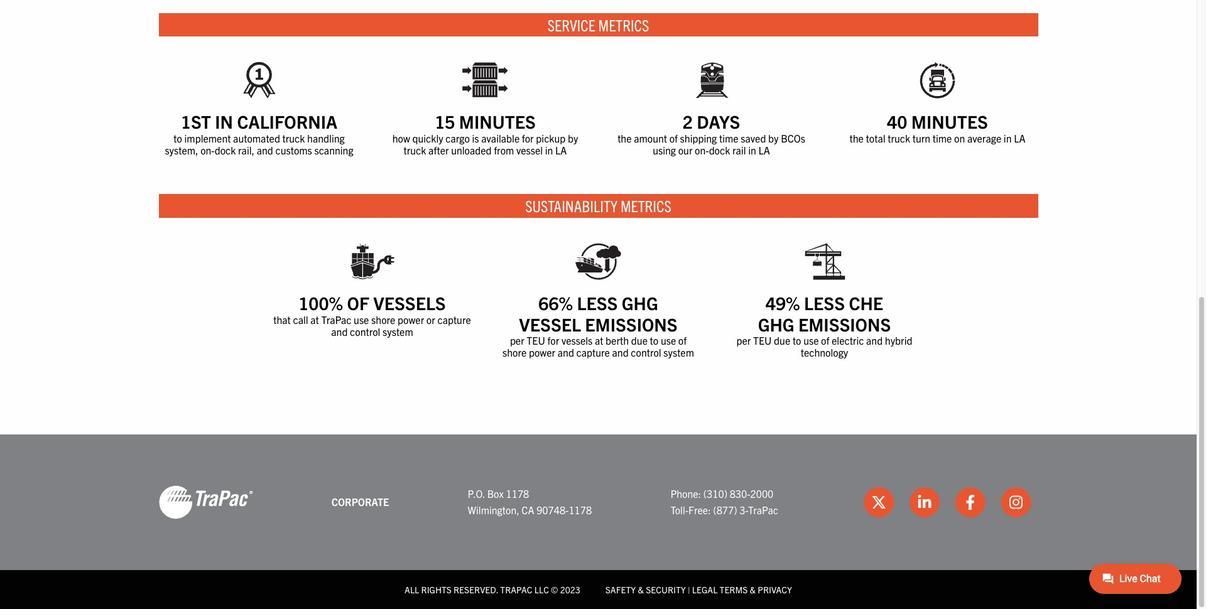 Task type: describe. For each thing, give the bounding box(es) containing it.
days
[[697, 110, 740, 133]]

llc
[[534, 584, 549, 595]]

1 horizontal spatial 1178
[[569, 504, 592, 516]]

capture inside 66% less ghg vessel emissions per teu for vessels at berth due to use of shore power and capture and control system
[[576, 346, 610, 359]]

amount
[[634, 132, 667, 145]]

to inside 66% less ghg vessel emissions per teu for vessels at berth due to use of shore power and capture and control system
[[650, 334, 659, 347]]

830-
[[730, 487, 750, 500]]

ca
[[522, 504, 534, 516]]

vessels
[[373, 291, 446, 314]]

service metrics
[[548, 14, 649, 34]]

vessel
[[519, 313, 581, 335]]

49%
[[766, 291, 800, 314]]

total
[[866, 132, 885, 145]]

la inside 40 minutes the total truck turn time on average in la
[[1014, 132, 1026, 145]]

shore inside 66% less ghg vessel emissions per teu for vessels at berth due to use of shore power and capture and control system
[[503, 346, 527, 359]]

terms
[[720, 584, 748, 595]]

use inside 49% less che ghg emissions per teu due to use of electric and hybrid technology
[[804, 334, 819, 347]]

bcos
[[781, 132, 805, 145]]

che
[[849, 291, 883, 314]]

sustainability
[[525, 196, 618, 216]]

by inside 2 days the amount of shipping time saved by bcos using our on-dock rail in la
[[768, 132, 779, 145]]

by inside the "15 minutes how quickly cargo is available for pickup by truck after unloaded from vessel in la"
[[568, 132, 578, 145]]

system inside 66% less ghg vessel emissions per teu for vessels at berth due to use of shore power and capture and control system
[[664, 346, 694, 359]]

of inside 2 days the amount of shipping time saved by bcos using our on-dock rail in la
[[669, 132, 678, 145]]

all
[[405, 584, 419, 595]]

safety
[[605, 584, 636, 595]]

and for implement
[[257, 144, 273, 157]]

less for vessel
[[577, 291, 618, 314]]

toll-
[[671, 504, 689, 516]]

ghg inside 66% less ghg vessel emissions per teu for vessels at berth due to use of shore power and capture and control system
[[622, 291, 658, 314]]

1st in california to implement automated truck handling system, on-dock rail, and customs scanning
[[165, 110, 353, 157]]

system,
[[165, 144, 198, 157]]

at inside 66% less ghg vessel emissions per teu for vessels at berth due to use of shore power and capture and control system
[[595, 334, 603, 347]]

due inside 49% less che ghg emissions per teu due to use of electric and hybrid technology
[[774, 334, 790, 347]]

1st
[[181, 110, 211, 133]]

phone:
[[671, 487, 701, 500]]

unloaded
[[451, 144, 492, 157]]

privacy
[[758, 584, 792, 595]]

of inside 66% less ghg vessel emissions per teu for vessels at berth due to use of shore power and capture and control system
[[678, 334, 687, 347]]

emissions for che
[[798, 313, 891, 335]]

40
[[887, 110, 907, 133]]

use inside 100% of vessels that call at trapac use shore power or capture and control system
[[354, 313, 369, 326]]

40 minutes the total truck turn time on average in la
[[850, 110, 1026, 145]]

2023
[[560, 584, 580, 595]]

sustainability metrics
[[525, 196, 671, 216]]

phone: (310) 830-2000 toll-free: (877) 3-trapac
[[671, 487, 778, 516]]

for for 15 minutes
[[522, 132, 534, 145]]

reserved.
[[454, 584, 498, 595]]

due inside 66% less ghg vessel emissions per teu for vessels at berth due to use of shore power and capture and control system
[[631, 334, 648, 347]]

corporate
[[332, 495, 389, 508]]

control inside 66% less ghg vessel emissions per teu for vessels at berth due to use of shore power and capture and control system
[[631, 346, 661, 359]]

2
[[683, 110, 693, 133]]

trapac
[[500, 584, 532, 595]]

15 minutes how quickly cargo is available for pickup by truck after unloaded from vessel in la
[[392, 110, 578, 157]]

that
[[273, 313, 291, 326]]

66% less ghg vessel emissions per teu for vessels at berth due to use of shore power and capture and control system
[[503, 291, 694, 359]]

in inside 2 days the amount of shipping time saved by bcos using our on-dock rail in la
[[748, 144, 756, 157]]

trapac inside phone: (310) 830-2000 toll-free: (877) 3-trapac
[[748, 504, 778, 516]]

truck inside 40 minutes the total truck turn time on average in la
[[888, 132, 910, 145]]

in inside 40 minutes the total truck turn time on average in la
[[1004, 132, 1012, 145]]

3-
[[740, 504, 748, 516]]

rights
[[421, 584, 452, 595]]

100%
[[299, 291, 343, 314]]

footer containing p.o. box 1178
[[0, 434, 1197, 609]]

15
[[435, 110, 455, 133]]

2000
[[750, 487, 774, 500]]

is
[[472, 132, 479, 145]]

ghg inside 49% less che ghg emissions per teu due to use of electric and hybrid technology
[[758, 313, 794, 335]]

and for emissions
[[866, 334, 883, 347]]

(310)
[[703, 487, 727, 500]]

in inside the "15 minutes how quickly cargo is available for pickup by truck after unloaded from vessel in la"
[[545, 144, 553, 157]]

truck inside the 1st in california to implement automated truck handling system, on-dock rail, and customs scanning
[[282, 132, 305, 145]]

quickly
[[412, 132, 443, 145]]

metrics for 15 minutes
[[598, 14, 649, 34]]

|
[[688, 584, 690, 595]]

66%
[[539, 291, 573, 314]]

time for minutes
[[933, 132, 952, 145]]

automated
[[233, 132, 280, 145]]

0 horizontal spatial 1178
[[506, 487, 529, 500]]

minutes for 40 minutes
[[911, 110, 988, 133]]

berth
[[606, 334, 629, 347]]

90748-
[[537, 504, 569, 516]]

safety & security | legal terms & privacy
[[605, 584, 792, 595]]

saved
[[741, 132, 766, 145]]

trapac inside 100% of vessels that call at trapac use shore power or capture and control system
[[321, 313, 351, 326]]

less for ghg
[[804, 291, 845, 314]]

pickup
[[536, 132, 566, 145]]

technology
[[801, 346, 848, 359]]

rail
[[733, 144, 746, 157]]



Task type: locate. For each thing, give the bounding box(es) containing it.
1 horizontal spatial system
[[664, 346, 694, 359]]

to down 49%
[[793, 334, 801, 347]]

1 emissions from the left
[[585, 313, 678, 335]]

the left amount
[[618, 132, 632, 145]]

ghg
[[622, 291, 658, 314], [758, 313, 794, 335]]

less left che
[[804, 291, 845, 314]]

at
[[311, 313, 319, 326], [595, 334, 603, 347]]

our
[[678, 144, 693, 157]]

teu inside 66% less ghg vessel emissions per teu for vessels at berth due to use of shore power and capture and control system
[[527, 334, 545, 347]]

0 horizontal spatial per
[[510, 334, 524, 347]]

minutes inside 40 minutes the total truck turn time on average in la
[[911, 110, 988, 133]]

and left hybrid
[[866, 334, 883, 347]]

less right 66%
[[577, 291, 618, 314]]

0 vertical spatial control
[[350, 325, 380, 338]]

rail,
[[238, 144, 254, 157]]

1 the from the left
[[618, 132, 632, 145]]

emissions inside 49% less che ghg emissions per teu due to use of electric and hybrid technology
[[798, 313, 891, 335]]

2 by from the left
[[768, 132, 779, 145]]

1178
[[506, 487, 529, 500], [569, 504, 592, 516]]

1 horizontal spatial control
[[631, 346, 661, 359]]

power left or
[[398, 313, 424, 326]]

due down 49%
[[774, 334, 790, 347]]

0 horizontal spatial use
[[354, 313, 369, 326]]

0 horizontal spatial ghg
[[622, 291, 658, 314]]

& right terms
[[750, 584, 756, 595]]

1 horizontal spatial power
[[529, 346, 555, 359]]

use left electric
[[804, 334, 819, 347]]

california
[[237, 110, 337, 133]]

2 horizontal spatial la
[[1014, 132, 1026, 145]]

and
[[257, 144, 273, 157], [331, 325, 348, 338], [866, 334, 883, 347], [558, 346, 574, 359], [612, 346, 629, 359]]

shore left or
[[371, 313, 395, 326]]

1 horizontal spatial time
[[933, 132, 952, 145]]

vessel
[[516, 144, 543, 157]]

1 horizontal spatial truck
[[404, 144, 426, 157]]

2 per from the left
[[737, 334, 751, 347]]

1178 right ca
[[569, 504, 592, 516]]

use
[[354, 313, 369, 326], [661, 334, 676, 347], [804, 334, 819, 347]]

& right safety
[[638, 584, 644, 595]]

0 horizontal spatial shore
[[371, 313, 395, 326]]

safety & security link
[[605, 584, 686, 595]]

metrics down using
[[621, 196, 671, 216]]

1 horizontal spatial less
[[804, 291, 845, 314]]

from
[[494, 144, 514, 157]]

the for 40
[[850, 132, 864, 145]]

or
[[426, 313, 435, 326]]

for left vessels
[[547, 334, 559, 347]]

la inside the "15 minutes how quickly cargo is available for pickup by truck after unloaded from vessel in la"
[[555, 144, 567, 157]]

1 horizontal spatial capture
[[576, 346, 610, 359]]

1 horizontal spatial per
[[737, 334, 751, 347]]

less inside 66% less ghg vessel emissions per teu for vessels at berth due to use of shore power and capture and control system
[[577, 291, 618, 314]]

1 due from the left
[[631, 334, 648, 347]]

the left total
[[850, 132, 864, 145]]

system right berth
[[664, 346, 694, 359]]

0 vertical spatial metrics
[[598, 14, 649, 34]]

use right '100%'
[[354, 313, 369, 326]]

per inside 49% less che ghg emissions per teu due to use of electric and hybrid technology
[[737, 334, 751, 347]]

power
[[398, 313, 424, 326], [529, 346, 555, 359]]

(877)
[[713, 504, 737, 516]]

on- inside 2 days the amount of shipping time saved by bcos using our on-dock rail in la
[[695, 144, 709, 157]]

shore inside 100% of vessels that call at trapac use shore power or capture and control system
[[371, 313, 395, 326]]

minutes
[[459, 110, 536, 133], [911, 110, 988, 133]]

0 vertical spatial system
[[383, 325, 413, 338]]

1 minutes from the left
[[459, 110, 536, 133]]

of
[[669, 132, 678, 145], [347, 291, 369, 314], [678, 334, 687, 347], [821, 334, 829, 347]]

to
[[174, 132, 182, 145], [650, 334, 659, 347], [793, 334, 801, 347]]

0 vertical spatial shore
[[371, 313, 395, 326]]

and inside 49% less che ghg emissions per teu due to use of electric and hybrid technology
[[866, 334, 883, 347]]

power inside 100% of vessels that call at trapac use shore power or capture and control system
[[398, 313, 424, 326]]

the
[[618, 132, 632, 145], [850, 132, 864, 145]]

1 horizontal spatial on-
[[695, 144, 709, 157]]

truck
[[282, 132, 305, 145], [888, 132, 910, 145], [404, 144, 426, 157]]

1 on- from the left
[[201, 144, 215, 157]]

in right the average
[[1004, 132, 1012, 145]]

metrics for 66% less ghg
[[621, 196, 671, 216]]

shipping
[[680, 132, 717, 145]]

vessels
[[562, 334, 593, 347]]

2 horizontal spatial to
[[793, 334, 801, 347]]

1 vertical spatial trapac
[[748, 504, 778, 516]]

control right berth
[[631, 346, 661, 359]]

0 horizontal spatial to
[[174, 132, 182, 145]]

0 horizontal spatial la
[[555, 144, 567, 157]]

1 horizontal spatial ghg
[[758, 313, 794, 335]]

at inside 100% of vessels that call at trapac use shore power or capture and control system
[[311, 313, 319, 326]]

0 horizontal spatial dock
[[215, 144, 236, 157]]

0 horizontal spatial system
[[383, 325, 413, 338]]

cargo
[[446, 132, 470, 145]]

teu left vessels
[[527, 334, 545, 347]]

security
[[646, 584, 686, 595]]

1 vertical spatial for
[[547, 334, 559, 347]]

hybrid
[[885, 334, 912, 347]]

truck left turn
[[888, 132, 910, 145]]

0 horizontal spatial minutes
[[459, 110, 536, 133]]

1 teu from the left
[[527, 334, 545, 347]]

on-
[[201, 144, 215, 157], [695, 144, 709, 157]]

in
[[215, 110, 233, 133], [1004, 132, 1012, 145], [545, 144, 553, 157], [748, 144, 756, 157]]

and right rail,
[[257, 144, 273, 157]]

implement
[[184, 132, 231, 145]]

minutes for 15 minutes
[[459, 110, 536, 133]]

to left the implement at the left of page
[[174, 132, 182, 145]]

1 & from the left
[[638, 584, 644, 595]]

capture right or
[[438, 313, 471, 326]]

per for vessel
[[510, 334, 524, 347]]

due right berth
[[631, 334, 648, 347]]

0 horizontal spatial teu
[[527, 334, 545, 347]]

0 vertical spatial at
[[311, 313, 319, 326]]

1 horizontal spatial dock
[[709, 144, 730, 157]]

shore
[[371, 313, 395, 326], [503, 346, 527, 359]]

of inside 49% less che ghg emissions per teu due to use of electric and hybrid technology
[[821, 334, 829, 347]]

teu
[[527, 334, 545, 347], [753, 334, 772, 347]]

dock inside the 1st in california to implement automated truck handling system, on-dock rail, and customs scanning
[[215, 144, 236, 157]]

0 vertical spatial 1178
[[506, 487, 529, 500]]

power inside 66% less ghg vessel emissions per teu for vessels at berth due to use of shore power and capture and control system
[[529, 346, 555, 359]]

0 horizontal spatial power
[[398, 313, 424, 326]]

1 vertical spatial shore
[[503, 346, 527, 359]]

1 horizontal spatial minutes
[[911, 110, 988, 133]]

less inside 49% less che ghg emissions per teu due to use of electric and hybrid technology
[[804, 291, 845, 314]]

the inside 40 minutes the total truck turn time on average in la
[[850, 132, 864, 145]]

2 emissions from the left
[[798, 313, 891, 335]]

0 horizontal spatial less
[[577, 291, 618, 314]]

1 horizontal spatial la
[[759, 144, 770, 157]]

2 due from the left
[[774, 334, 790, 347]]

1 vertical spatial capture
[[576, 346, 610, 359]]

time left on in the top of the page
[[933, 132, 952, 145]]

0 vertical spatial power
[[398, 313, 424, 326]]

0 vertical spatial trapac
[[321, 313, 351, 326]]

use inside 66% less ghg vessel emissions per teu for vessels at berth due to use of shore power and capture and control system
[[661, 334, 676, 347]]

truck left after
[[404, 144, 426, 157]]

la inside 2 days the amount of shipping time saved by bcos using our on-dock rail in la
[[759, 144, 770, 157]]

truck inside the "15 minutes how quickly cargo is available for pickup by truck after unloaded from vessel in la"
[[404, 144, 426, 157]]

available
[[481, 132, 520, 145]]

emissions inside 66% less ghg vessel emissions per teu for vessels at berth due to use of shore power and capture and control system
[[585, 313, 678, 335]]

2 on- from the left
[[695, 144, 709, 157]]

the for 2
[[618, 132, 632, 145]]

and for call
[[331, 325, 348, 338]]

0 horizontal spatial trapac
[[321, 313, 351, 326]]

1 vertical spatial system
[[664, 346, 694, 359]]

customs
[[275, 144, 312, 157]]

turn
[[913, 132, 930, 145]]

and right vessels
[[612, 346, 629, 359]]

la right the average
[[1014, 132, 1026, 145]]

0 horizontal spatial on-
[[201, 144, 215, 157]]

corporate image
[[159, 485, 253, 520]]

due
[[631, 334, 648, 347], [774, 334, 790, 347]]

2 horizontal spatial truck
[[888, 132, 910, 145]]

shore down vessel
[[503, 346, 527, 359]]

minutes up "from"
[[459, 110, 536, 133]]

legal
[[692, 584, 718, 595]]

1 horizontal spatial by
[[768, 132, 779, 145]]

in inside the 1st in california to implement automated truck handling system, on-dock rail, and customs scanning
[[215, 110, 233, 133]]

0 horizontal spatial time
[[719, 132, 739, 145]]

1 vertical spatial metrics
[[621, 196, 671, 216]]

time inside 2 days the amount of shipping time saved by bcos using our on-dock rail in la
[[719, 132, 739, 145]]

1178 up ca
[[506, 487, 529, 500]]

call
[[293, 313, 308, 326]]

teu for vessel
[[527, 334, 545, 347]]

dock left rail,
[[215, 144, 236, 157]]

0 horizontal spatial truck
[[282, 132, 305, 145]]

control inside 100% of vessels that call at trapac use shore power or capture and control system
[[350, 325, 380, 338]]

capture down vessel
[[576, 346, 610, 359]]

trapac
[[321, 313, 351, 326], [748, 504, 778, 516]]

and inside the 1st in california to implement automated truck handling system, on-dock rail, and customs scanning
[[257, 144, 273, 157]]

truck left handling
[[282, 132, 305, 145]]

1 vertical spatial at
[[595, 334, 603, 347]]

1 by from the left
[[568, 132, 578, 145]]

system down vessels at the left
[[383, 325, 413, 338]]

and down vessel
[[558, 346, 574, 359]]

emissions for ghg
[[585, 313, 678, 335]]

in right vessel on the top left
[[545, 144, 553, 157]]

1 vertical spatial 1178
[[569, 504, 592, 516]]

service
[[548, 14, 595, 34]]

2 teu from the left
[[753, 334, 772, 347]]

system
[[383, 325, 413, 338], [664, 346, 694, 359]]

handling
[[307, 132, 345, 145]]

all rights reserved. trapac llc © 2023
[[405, 584, 580, 595]]

emissions
[[585, 313, 678, 335], [798, 313, 891, 335]]

1 horizontal spatial use
[[661, 334, 676, 347]]

metrics right "service"
[[598, 14, 649, 34]]

footer
[[0, 434, 1197, 609]]

trapac right call
[[321, 313, 351, 326]]

1 horizontal spatial teu
[[753, 334, 772, 347]]

2 less from the left
[[804, 291, 845, 314]]

teu inside 49% less che ghg emissions per teu due to use of electric and hybrid technology
[[753, 334, 772, 347]]

1 horizontal spatial the
[[850, 132, 864, 145]]

use right berth
[[661, 334, 676, 347]]

how
[[392, 132, 410, 145]]

1 horizontal spatial &
[[750, 584, 756, 595]]

dock left the rail
[[709, 144, 730, 157]]

1 horizontal spatial for
[[547, 334, 559, 347]]

average
[[967, 132, 1001, 145]]

on- inside the 1st in california to implement automated truck handling system, on-dock rail, and customs scanning
[[201, 144, 215, 157]]

for inside 66% less ghg vessel emissions per teu for vessels at berth due to use of shore power and capture and control system
[[547, 334, 559, 347]]

free:
[[689, 504, 711, 516]]

trapac down the 2000
[[748, 504, 778, 516]]

0 horizontal spatial at
[[311, 313, 319, 326]]

1 horizontal spatial emissions
[[798, 313, 891, 335]]

1 dock from the left
[[215, 144, 236, 157]]

1 vertical spatial power
[[529, 346, 555, 359]]

and inside 100% of vessels that call at trapac use shore power or capture and control system
[[331, 325, 348, 338]]

dock inside 2 days the amount of shipping time saved by bcos using our on-dock rail in la
[[709, 144, 730, 157]]

for inside the "15 minutes how quickly cargo is available for pickup by truck after unloaded from vessel in la"
[[522, 132, 534, 145]]

for
[[522, 132, 534, 145], [547, 334, 559, 347]]

in right 1st
[[215, 110, 233, 133]]

0 horizontal spatial &
[[638, 584, 644, 595]]

p.o. box 1178 wilmington, ca 90748-1178
[[468, 487, 592, 516]]

legal terms & privacy link
[[692, 584, 792, 595]]

at right call
[[311, 313, 319, 326]]

teu for ghg
[[753, 334, 772, 347]]

the inside 2 days the amount of shipping time saved by bcos using our on-dock rail in la
[[618, 132, 632, 145]]

0 horizontal spatial for
[[522, 132, 534, 145]]

0 vertical spatial capture
[[438, 313, 471, 326]]

to right berth
[[650, 334, 659, 347]]

1 horizontal spatial trapac
[[748, 504, 778, 516]]

on- right our
[[695, 144, 709, 157]]

of inside 100% of vessels that call at trapac use shore power or capture and control system
[[347, 291, 369, 314]]

1 less from the left
[[577, 291, 618, 314]]

at left berth
[[595, 334, 603, 347]]

49% less che ghg emissions per teu due to use of electric and hybrid technology
[[737, 291, 912, 359]]

in right the rail
[[748, 144, 756, 157]]

wilmington,
[[468, 504, 519, 516]]

p.o.
[[468, 487, 485, 500]]

1 vertical spatial control
[[631, 346, 661, 359]]

0 horizontal spatial control
[[350, 325, 380, 338]]

0 horizontal spatial the
[[618, 132, 632, 145]]

by
[[568, 132, 578, 145], [768, 132, 779, 145]]

system inside 100% of vessels that call at trapac use shore power or capture and control system
[[383, 325, 413, 338]]

to inside the 1st in california to implement automated truck handling system, on-dock rail, and customs scanning
[[174, 132, 182, 145]]

minutes inside the "15 minutes how quickly cargo is available for pickup by truck after unloaded from vessel in la"
[[459, 110, 536, 133]]

2 the from the left
[[850, 132, 864, 145]]

1 horizontal spatial to
[[650, 334, 659, 347]]

0 horizontal spatial by
[[568, 132, 578, 145]]

1 horizontal spatial at
[[595, 334, 603, 347]]

box
[[487, 487, 504, 500]]

100% of vessels that call at trapac use shore power or capture and control system
[[273, 291, 471, 338]]

and down '100%'
[[331, 325, 348, 338]]

capture inside 100% of vessels that call at trapac use shore power or capture and control system
[[438, 313, 471, 326]]

by left bcos
[[768, 132, 779, 145]]

minutes right 40 at the top right
[[911, 110, 988, 133]]

teu down 49%
[[753, 334, 772, 347]]

1 per from the left
[[510, 334, 524, 347]]

using
[[653, 144, 676, 157]]

la for 15 minutes
[[555, 144, 567, 157]]

for left pickup
[[522, 132, 534, 145]]

2 minutes from the left
[[911, 110, 988, 133]]

2 & from the left
[[750, 584, 756, 595]]

2 dock from the left
[[709, 144, 730, 157]]

time inside 40 minutes the total truck turn time on average in la
[[933, 132, 952, 145]]

2 horizontal spatial use
[[804, 334, 819, 347]]

0 horizontal spatial due
[[631, 334, 648, 347]]

la for 2 days
[[759, 144, 770, 157]]

per
[[510, 334, 524, 347], [737, 334, 751, 347]]

on- right the system,
[[201, 144, 215, 157]]

0 horizontal spatial capture
[[438, 313, 471, 326]]

per inside 66% less ghg vessel emissions per teu for vessels at berth due to use of shore power and capture and control system
[[510, 334, 524, 347]]

©
[[551, 584, 558, 595]]

to inside 49% less che ghg emissions per teu due to use of electric and hybrid technology
[[793, 334, 801, 347]]

control down vessels at the left
[[350, 325, 380, 338]]

1 horizontal spatial shore
[[503, 346, 527, 359]]

for for 66% less ghg
[[547, 334, 559, 347]]

electric
[[832, 334, 864, 347]]

power down vessel
[[529, 346, 555, 359]]

0 vertical spatial for
[[522, 132, 534, 145]]

on
[[954, 132, 965, 145]]

time left "saved"
[[719, 132, 739, 145]]

dock
[[215, 144, 236, 157], [709, 144, 730, 157]]

2 time from the left
[[933, 132, 952, 145]]

2 days the amount of shipping time saved by bcos using our on-dock rail in la
[[618, 110, 805, 157]]

0 horizontal spatial emissions
[[585, 313, 678, 335]]

time for days
[[719, 132, 739, 145]]

per for ghg
[[737, 334, 751, 347]]

after
[[429, 144, 449, 157]]

scanning
[[314, 144, 353, 157]]

la right vessel on the top left
[[555, 144, 567, 157]]

1 time from the left
[[719, 132, 739, 145]]

la right the rail
[[759, 144, 770, 157]]

1 horizontal spatial due
[[774, 334, 790, 347]]

by right pickup
[[568, 132, 578, 145]]



Task type: vqa. For each thing, say whether or not it's contained in the screenshot.
the left LESS
yes



